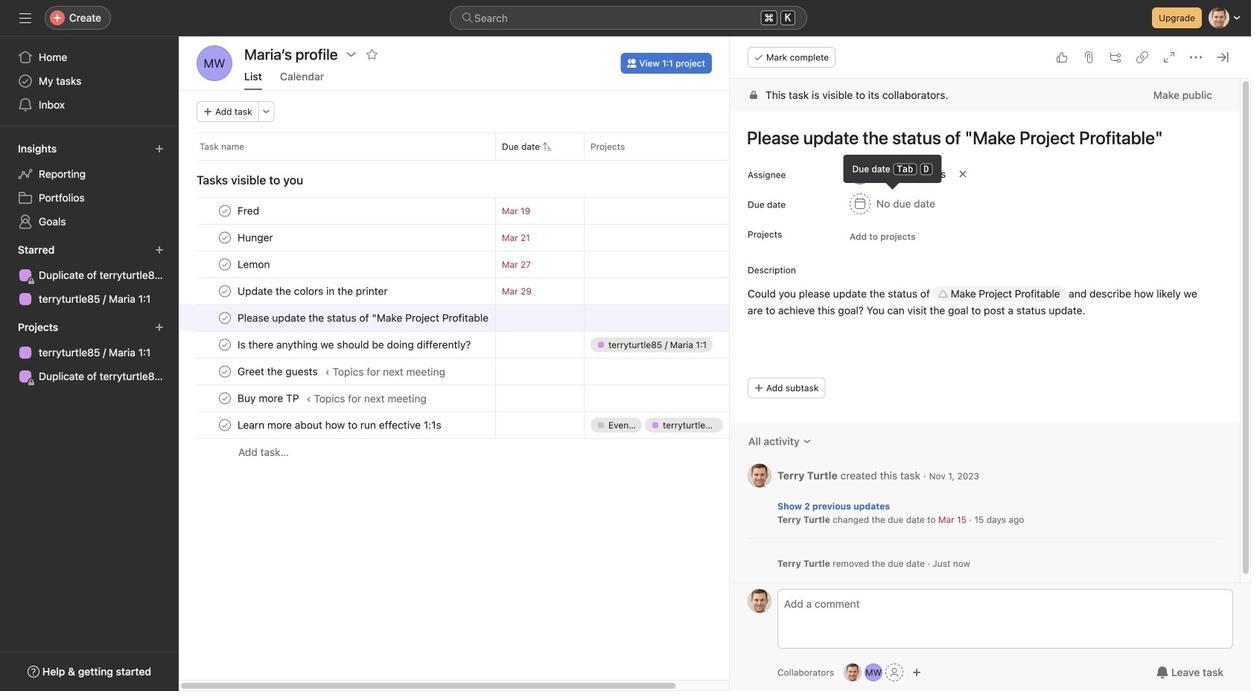 Task type: vqa. For each thing, say whether or not it's contained in the screenshot.
Add subtask icon
yes



Task type: describe. For each thing, give the bounding box(es) containing it.
mark complete image for fred cell
[[216, 202, 234, 220]]

mark complete checkbox for task name text box inside hunger cell
[[216, 229, 234, 247]]

mark complete image for buy more tp cell
[[216, 390, 234, 408]]

task name text field for greet the guests cell
[[235, 365, 322, 379]]

task name text field for learn more about how to run effective 1:1s cell
[[235, 418, 446, 433]]

task name text field for the is there anything we should be doing differently? cell
[[235, 338, 475, 353]]

attachments: add a file to this task, please update the status of "make project profitable" image
[[1083, 51, 1095, 63]]

linked projects for fred cell
[[584, 197, 733, 225]]

more actions image
[[262, 107, 271, 116]]

task name text field inside please update the status of "make project profitable" 'cell'
[[235, 311, 489, 326]]

open user profile image
[[748, 464, 771, 488]]

add to starred image
[[366, 48, 378, 60]]

fred cell
[[179, 197, 495, 225]]

lemon cell
[[179, 251, 495, 278]]

mark complete checkbox for task name text box inside greet the guests cell
[[216, 363, 234, 381]]

new project or portfolio image
[[155, 323, 164, 332]]

add items to starred image
[[155, 246, 164, 255]]

projects element
[[0, 314, 179, 392]]

mark complete image for task name text field in the lemon cell
[[216, 256, 234, 274]]

add subtask image
[[1110, 51, 1121, 63]]

add or remove collaborators image
[[912, 669, 921, 678]]

linked projects for buy more tp cell
[[584, 385, 733, 413]]

mark complete checkbox for task name text box in the the is there anything we should be doing differently? cell
[[216, 336, 234, 354]]

close details image
[[1217, 51, 1229, 63]]

full screen image
[[1163, 51, 1175, 63]]

update the colors in the printer cell
[[179, 278, 495, 305]]

task name text field for mark complete checkbox within lemon cell
[[235, 257, 274, 272]]

mark complete checkbox for buy more tp cell
[[216, 390, 234, 408]]

mark complete image for task name text box in the the is there anything we should be doing differently? cell
[[216, 336, 234, 354]]

greet the guests cell
[[179, 358, 495, 386]]

linked projects for greet the guests cell
[[584, 358, 733, 386]]

mark complete checkbox for task name text box within the update the colors in the printer cell
[[216, 283, 234, 300]]



Task type: locate. For each thing, give the bounding box(es) containing it.
3 task name text field from the top
[[235, 311, 489, 326]]

remove assignee image
[[958, 170, 967, 179]]

please update the status of "make project profitable" cell
[[179, 305, 495, 332]]

Task name text field
[[235, 204, 264, 219], [235, 257, 274, 272], [235, 311, 489, 326]]

5 mark complete checkbox from the top
[[216, 363, 234, 381]]

1 vertical spatial task name text field
[[235, 257, 274, 272]]

mark complete image inside learn more about how to run effective 1:1s cell
[[216, 417, 234, 435]]

task name text field inside hunger cell
[[235, 230, 278, 245]]

mark complete image for greet the guests cell
[[216, 363, 234, 381]]

tooltip
[[843, 155, 942, 188]]

4 mark complete image from the top
[[216, 390, 234, 408]]

mark complete checkbox for lemon cell at the top left
[[216, 256, 234, 274]]

copy task link image
[[1136, 51, 1148, 63]]

mark complete checkbox inside greet the guests cell
[[216, 363, 234, 381]]

main content
[[730, 79, 1240, 589]]

4 mark complete image from the top
[[216, 336, 234, 354]]

insights element
[[0, 136, 179, 237]]

1 horizontal spatial add or remove collaborators image
[[865, 664, 882, 682]]

mark complete image for task name text box inside hunger cell
[[216, 229, 234, 247]]

2 vertical spatial task name text field
[[235, 311, 489, 326]]

Mark complete checkbox
[[216, 202, 234, 220], [216, 256, 234, 274], [216, 390, 234, 408], [216, 417, 234, 435]]

task name text field inside greet the guests cell
[[235, 365, 322, 379]]

0 vertical spatial task name text field
[[235, 204, 264, 219]]

mark complete checkbox inside lemon cell
[[216, 256, 234, 274]]

mark complete image inside greet the guests cell
[[216, 363, 234, 381]]

task name text field for hunger cell
[[235, 230, 278, 245]]

mark complete image inside the is there anything we should be doing differently? cell
[[216, 336, 234, 354]]

task name text field inside the is there anything we should be doing differently? cell
[[235, 338, 475, 353]]

Task name text field
[[235, 230, 278, 245], [235, 284, 392, 299], [235, 338, 475, 353], [235, 365, 322, 379], [235, 391, 303, 406], [235, 418, 446, 433]]

Search tasks, projects, and more text field
[[450, 6, 807, 30]]

1 mark complete image from the top
[[216, 229, 234, 247]]

mark complete image for please update the status of "make project profitable" 'cell'
[[216, 309, 234, 327]]

1 add or remove collaborators image from the left
[[844, 664, 862, 682]]

mark complete image inside update the colors in the printer cell
[[216, 283, 234, 300]]

task name text field inside learn more about how to run effective 1:1s cell
[[235, 418, 446, 433]]

mark complete image inside fred cell
[[216, 202, 234, 220]]

2 mark complete checkbox from the top
[[216, 283, 234, 300]]

all activity image
[[803, 437, 811, 446]]

3 task name text field from the top
[[235, 338, 475, 353]]

None field
[[450, 6, 807, 30]]

task name text field for mark complete checkbox within the fred cell
[[235, 204, 264, 219]]

mark complete checkbox inside please update the status of "make project profitable" 'cell'
[[216, 309, 234, 327]]

3 mark complete image from the top
[[216, 283, 234, 300]]

4 mark complete checkbox from the top
[[216, 336, 234, 354]]

5 mark complete image from the top
[[216, 417, 234, 435]]

3 mark complete checkbox from the top
[[216, 390, 234, 408]]

linked projects for hunger cell
[[584, 224, 733, 252]]

main content inside the please update the status of "make project profitable" dialog
[[730, 79, 1240, 589]]

2 add or remove collaborators image from the left
[[865, 664, 882, 682]]

row
[[179, 133, 787, 160], [197, 159, 768, 161], [179, 197, 787, 225], [179, 224, 787, 252], [179, 251, 787, 278], [179, 278, 787, 305], [179, 305, 787, 332], [179, 331, 787, 359], [179, 358, 787, 386], [179, 385, 787, 413], [179, 412, 787, 439], [179, 439, 787, 466]]

2 task name text field from the top
[[235, 284, 392, 299]]

mark complete checkbox inside learn more about how to run effective 1:1s cell
[[216, 417, 234, 435]]

task name text field inside update the colors in the printer cell
[[235, 284, 392, 299]]

2 mark complete image from the top
[[216, 309, 234, 327]]

task name text field inside buy more tp cell
[[235, 391, 303, 406]]

task name text field inside fred cell
[[235, 204, 264, 219]]

1 task name text field from the top
[[235, 204, 264, 219]]

show options image
[[345, 48, 357, 60]]

learn more about how to run effective 1:1s cell
[[179, 412, 495, 439]]

3 mark complete image from the top
[[216, 363, 234, 381]]

4 task name text field from the top
[[235, 365, 322, 379]]

buy more tp cell
[[179, 385, 495, 413]]

task name text field inside lemon cell
[[235, 257, 274, 272]]

mark complete image inside buy more tp cell
[[216, 390, 234, 408]]

1 task name text field from the top
[[235, 230, 278, 245]]

2 mark complete image from the top
[[216, 256, 234, 274]]

open user profile image
[[748, 590, 771, 614]]

please update the status of "make project profitable" dialog
[[730, 36, 1251, 692]]

mark complete image
[[216, 229, 234, 247], [216, 256, 234, 274], [216, 283, 234, 300], [216, 336, 234, 354], [216, 417, 234, 435]]

1 mark complete checkbox from the top
[[216, 202, 234, 220]]

tree grid
[[179, 197, 787, 466]]

6 task name text field from the top
[[235, 418, 446, 433]]

new insights image
[[155, 144, 164, 153]]

is there anything we should be doing differently? cell
[[179, 331, 495, 359]]

mark complete image inside please update the status of "make project profitable" 'cell'
[[216, 309, 234, 327]]

1 mark complete image from the top
[[216, 202, 234, 220]]

mark complete image inside lemon cell
[[216, 256, 234, 274]]

starred element
[[0, 237, 179, 314]]

hide sidebar image
[[19, 12, 31, 24]]

mark complete checkbox for learn more about how to run effective 1:1s cell
[[216, 417, 234, 435]]

mark complete image inside hunger cell
[[216, 229, 234, 247]]

3 mark complete checkbox from the top
[[216, 309, 234, 327]]

add or remove collaborators image
[[844, 664, 862, 682], [865, 664, 882, 682]]

4 mark complete checkbox from the top
[[216, 417, 234, 435]]

mark complete checkbox for task name text field within the please update the status of "make project profitable" 'cell'
[[216, 309, 234, 327]]

mark complete checkbox inside fred cell
[[216, 202, 234, 220]]

task name text field for update the colors in the printer cell
[[235, 284, 392, 299]]

Mark complete checkbox
[[216, 229, 234, 247], [216, 283, 234, 300], [216, 309, 234, 327], [216, 336, 234, 354], [216, 363, 234, 381]]

Task Name text field
[[737, 121, 1222, 155]]

mark complete image
[[216, 202, 234, 220], [216, 309, 234, 327], [216, 363, 234, 381], [216, 390, 234, 408]]

more actions for this task image
[[1190, 51, 1202, 63]]

hunger cell
[[179, 224, 495, 252]]

0 likes. click to like this task image
[[1056, 51, 1068, 63]]

0 horizontal spatial add or remove collaborators image
[[844, 664, 862, 682]]

2 task name text field from the top
[[235, 257, 274, 272]]

linked projects for lemon cell
[[584, 251, 733, 278]]

mark complete checkbox inside update the colors in the printer cell
[[216, 283, 234, 300]]

global element
[[0, 36, 179, 126]]

task name text field for buy more tp cell
[[235, 391, 303, 406]]

2 mark complete checkbox from the top
[[216, 256, 234, 274]]

mark complete checkbox inside the is there anything we should be doing differently? cell
[[216, 336, 234, 354]]

mark complete image for task name text box within the update the colors in the printer cell
[[216, 283, 234, 300]]

mark complete image for task name text box in the learn more about how to run effective 1:1s cell
[[216, 417, 234, 435]]

mark complete checkbox for fred cell
[[216, 202, 234, 220]]

1 mark complete checkbox from the top
[[216, 229, 234, 247]]

mark complete checkbox inside buy more tp cell
[[216, 390, 234, 408]]

5 task name text field from the top
[[235, 391, 303, 406]]

mark complete checkbox inside hunger cell
[[216, 229, 234, 247]]



